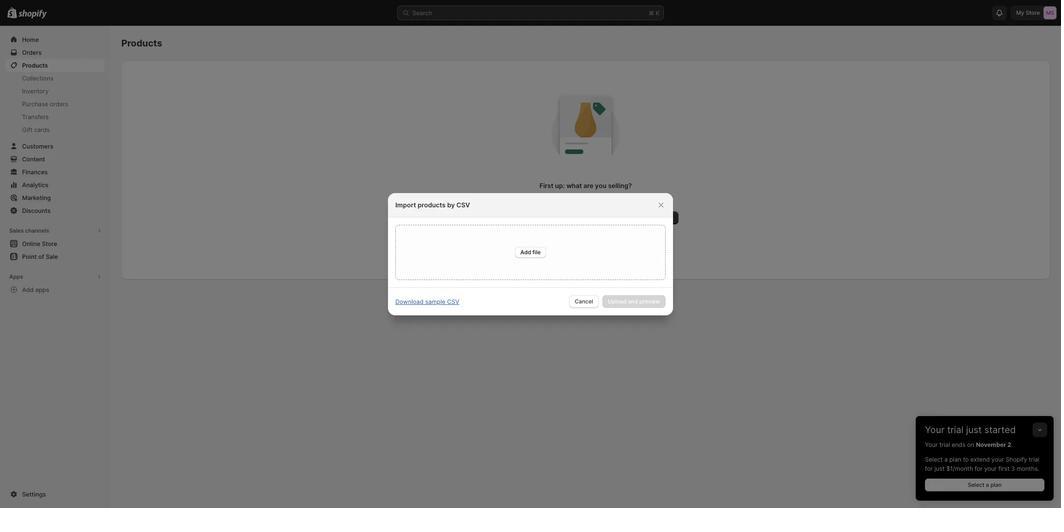 Task type: vqa. For each thing, say whether or not it's contained in the screenshot.
the rightmost Plan
yes



Task type: describe. For each thing, give the bounding box(es) containing it.
gift cards
[[22, 126, 50, 133]]

home
[[22, 36, 39, 43]]

download sample csv
[[396, 298, 460, 305]]

products link
[[6, 59, 105, 72]]

are
[[584, 182, 594, 190]]

sales channels button
[[6, 225, 105, 237]]

add for add apps
[[22, 286, 34, 294]]

apps
[[35, 286, 49, 294]]

collections link
[[6, 72, 105, 85]]

learn
[[545, 289, 562, 297]]

inventory link
[[6, 85, 105, 98]]

add file
[[521, 249, 541, 256]]

0 vertical spatial your
[[637, 214, 648, 221]]

sample
[[426, 298, 446, 305]]

months.
[[1017, 465, 1040, 472]]

1 for from the left
[[926, 465, 933, 472]]

you
[[595, 182, 607, 190]]

add for add file
[[521, 249, 532, 256]]

apps
[[9, 273, 23, 280]]

up:
[[555, 182, 565, 190]]

select a plan link
[[926, 479, 1045, 492]]

import for import products
[[567, 214, 585, 221]]

channels
[[25, 227, 49, 234]]

purchase orders
[[22, 100, 68, 108]]

ends
[[952, 441, 966, 449]]

add apps button
[[6, 283, 105, 296]]

import for import products by csv
[[396, 201, 416, 209]]

sales channels
[[9, 227, 49, 234]]

download sample csv link
[[396, 298, 460, 305]]

first
[[999, 465, 1010, 472]]

sell
[[544, 214, 552, 221]]

products link
[[600, 289, 627, 297]]

about
[[581, 289, 599, 297]]

import products by csv
[[396, 201, 470, 209]]

$1/month
[[947, 465, 974, 472]]

select for select a plan
[[968, 482, 985, 489]]

a for select a plan to extend your shopify trial for just $1/month for your first 3 months.
[[945, 456, 948, 463]]

select a plan to extend your shopify trial for just $1/month for your first 3 months.
[[926, 456, 1040, 472]]

first up: what are you selling?
[[540, 182, 632, 190]]

search
[[413, 9, 432, 17]]

find products to sell
[[499, 214, 552, 221]]

to inside select a plan to extend your shopify trial for just $1/month for your first 3 months.
[[964, 456, 969, 463]]

0 horizontal spatial products
[[22, 62, 48, 69]]

november
[[977, 441, 1007, 449]]

just inside "dropdown button"
[[967, 425, 982, 436]]

⌘
[[649, 9, 655, 17]]

plan for select a plan
[[991, 482, 1002, 489]]

products for find products to sell
[[512, 214, 535, 221]]

⌘ k
[[649, 9, 660, 17]]

your for your trial just started
[[926, 425, 945, 436]]



Task type: locate. For each thing, give the bounding box(es) containing it.
shopify image
[[19, 10, 47, 19]]

selling?
[[608, 182, 632, 190]]

select inside select a plan link
[[968, 482, 985, 489]]

2 vertical spatial add
[[22, 286, 34, 294]]

select
[[926, 456, 943, 463], [968, 482, 985, 489]]

find products to sell link
[[493, 212, 558, 225]]

select inside select a plan to extend your shopify trial for just $1/month for your first 3 months.
[[926, 456, 943, 463]]

select down your trial ends on november 2 . at the bottom of page
[[926, 456, 943, 463]]

add down selling?
[[624, 214, 635, 221]]

for down extend
[[975, 465, 983, 472]]

your for your trial ends on november 2 .
[[926, 441, 938, 449]]

by
[[448, 201, 455, 209]]

your
[[926, 425, 945, 436], [926, 441, 938, 449]]

1 vertical spatial to
[[964, 456, 969, 463]]

import left 'by'
[[396, 201, 416, 209]]

1 horizontal spatial products
[[121, 38, 162, 49]]

1 horizontal spatial a
[[987, 482, 990, 489]]

0 vertical spatial add
[[624, 214, 635, 221]]

plan up $1/month on the bottom of the page
[[950, 456, 962, 463]]

import products by csv dialog
[[0, 193, 1062, 315]]

2 vertical spatial trial
[[1030, 456, 1040, 463]]

0 vertical spatial trial
[[948, 425, 964, 436]]

find
[[499, 214, 510, 221]]

select for select a plan to extend your shopify trial for just $1/month for your first 3 months.
[[926, 456, 943, 463]]

trial for ends
[[940, 441, 951, 449]]

a
[[945, 456, 948, 463], [987, 482, 990, 489]]

1 vertical spatial your
[[926, 441, 938, 449]]

select a plan
[[968, 482, 1002, 489]]

products for import products by csv
[[418, 201, 446, 209]]

plan inside select a plan to extend your shopify trial for just $1/month for your first 3 months.
[[950, 456, 962, 463]]

inventory
[[22, 87, 49, 95]]

1 horizontal spatial add
[[521, 249, 532, 256]]

trial left ends
[[940, 441, 951, 449]]

select down select a plan to extend your shopify trial for just $1/month for your first 3 months.
[[968, 482, 985, 489]]

settings link
[[6, 488, 105, 501]]

your trial just started element
[[916, 440, 1054, 501]]

csv right sample
[[447, 298, 460, 305]]

add apps
[[22, 286, 49, 294]]

your trial just started
[[926, 425, 1017, 436]]

collections
[[22, 75, 53, 82]]

0 horizontal spatial for
[[926, 465, 933, 472]]

1 horizontal spatial just
[[967, 425, 982, 436]]

import inside dialog
[[396, 201, 416, 209]]

first
[[540, 182, 554, 190]]

0 horizontal spatial to
[[537, 214, 542, 221]]

a up $1/month on the bottom of the page
[[945, 456, 948, 463]]

1 horizontal spatial select
[[968, 482, 985, 489]]

.
[[1012, 441, 1014, 449]]

products for import products
[[586, 214, 610, 221]]

your left ends
[[926, 441, 938, 449]]

cancel button
[[570, 295, 599, 308]]

add left apps
[[22, 286, 34, 294]]

trial up ends
[[948, 425, 964, 436]]

a down select a plan to extend your shopify trial for just $1/month for your first 3 months.
[[987, 482, 990, 489]]

1 horizontal spatial for
[[975, 465, 983, 472]]

1 vertical spatial add
[[521, 249, 532, 256]]

just
[[967, 425, 982, 436], [935, 465, 945, 472]]

plan down first
[[991, 482, 1002, 489]]

to up $1/month on the bottom of the page
[[964, 456, 969, 463]]

k
[[656, 9, 660, 17]]

trial up months.
[[1030, 456, 1040, 463]]

file
[[533, 249, 541, 256]]

cards
[[34, 126, 50, 133]]

gift
[[22, 126, 32, 133]]

3
[[1012, 465, 1016, 472]]

2 for from the left
[[975, 465, 983, 472]]

0 vertical spatial csv
[[457, 201, 470, 209]]

add inside add your products link
[[624, 214, 635, 221]]

0 vertical spatial your
[[926, 425, 945, 436]]

your trial just started button
[[916, 416, 1054, 436]]

your up your trial ends on november 2 . at the bottom of page
[[926, 425, 945, 436]]

discounts
[[22, 207, 51, 214]]

for
[[926, 465, 933, 472], [975, 465, 983, 472]]

add inside import products by csv dialog
[[521, 249, 532, 256]]

sales
[[9, 227, 24, 234]]

trial for just
[[948, 425, 964, 436]]

shopify
[[1006, 456, 1028, 463]]

just up on on the bottom of the page
[[967, 425, 982, 436]]

0 horizontal spatial plan
[[950, 456, 962, 463]]

import right sell at the right top
[[567, 214, 585, 221]]

0 vertical spatial select
[[926, 456, 943, 463]]

extend
[[971, 456, 991, 463]]

your
[[637, 214, 648, 221], [992, 456, 1005, 463], [985, 465, 997, 472]]

download
[[396, 298, 424, 305]]

settings
[[22, 491, 46, 498]]

2 vertical spatial your
[[985, 465, 997, 472]]

0 vertical spatial to
[[537, 214, 542, 221]]

import products
[[567, 214, 610, 221]]

trial
[[948, 425, 964, 436], [940, 441, 951, 449], [1030, 456, 1040, 463]]

1 vertical spatial your
[[992, 456, 1005, 463]]

1 horizontal spatial plan
[[991, 482, 1002, 489]]

csv
[[457, 201, 470, 209], [447, 298, 460, 305]]

just left $1/month on the bottom of the page
[[935, 465, 945, 472]]

purchase orders link
[[6, 98, 105, 110]]

learn more about products
[[545, 289, 627, 297]]

1 vertical spatial trial
[[940, 441, 951, 449]]

to left sell at the right top
[[537, 214, 542, 221]]

1 horizontal spatial to
[[964, 456, 969, 463]]

2 your from the top
[[926, 441, 938, 449]]

add
[[624, 214, 635, 221], [521, 249, 532, 256], [22, 286, 34, 294]]

0 vertical spatial just
[[967, 425, 982, 436]]

1 vertical spatial just
[[935, 465, 945, 472]]

csv right 'by'
[[457, 201, 470, 209]]

add your products link
[[619, 212, 679, 225]]

1 vertical spatial plan
[[991, 482, 1002, 489]]

gift cards link
[[6, 123, 105, 136]]

to
[[537, 214, 542, 221], [964, 456, 969, 463]]

cancel
[[575, 298, 593, 305]]

1 vertical spatial select
[[968, 482, 985, 489]]

add inside add apps "button"
[[22, 286, 34, 294]]

just inside select a plan to extend your shopify trial for just $1/month for your first 3 months.
[[935, 465, 945, 472]]

1 vertical spatial import
[[567, 214, 585, 221]]

products inside button
[[586, 214, 610, 221]]

1 your from the top
[[926, 425, 945, 436]]

0 horizontal spatial import
[[396, 201, 416, 209]]

0 vertical spatial a
[[945, 456, 948, 463]]

discounts link
[[6, 204, 105, 217]]

what
[[567, 182, 582, 190]]

2
[[1008, 441, 1012, 449]]

your trial ends on november 2 .
[[926, 441, 1014, 449]]

transfers link
[[6, 110, 105, 123]]

on
[[968, 441, 975, 449]]

products
[[418, 201, 446, 209], [512, 214, 535, 221], [586, 214, 610, 221], [650, 214, 673, 221], [600, 289, 627, 297]]

products
[[121, 38, 162, 49], [22, 62, 48, 69]]

your inside "dropdown button"
[[926, 425, 945, 436]]

more
[[564, 289, 579, 297]]

0 vertical spatial import
[[396, 201, 416, 209]]

trial inside select a plan to extend your shopify trial for just $1/month for your first 3 months.
[[1030, 456, 1040, 463]]

import inside button
[[567, 214, 585, 221]]

plan
[[950, 456, 962, 463], [991, 482, 1002, 489]]

plan for select a plan to extend your shopify trial for just $1/month for your first 3 months.
[[950, 456, 962, 463]]

home link
[[6, 33, 105, 46]]

0 horizontal spatial add
[[22, 286, 34, 294]]

a for select a plan
[[987, 482, 990, 489]]

1 vertical spatial a
[[987, 482, 990, 489]]

0 horizontal spatial a
[[945, 456, 948, 463]]

orders
[[50, 100, 68, 108]]

add for add your products
[[624, 214, 635, 221]]

a inside select a plan to extend your shopify trial for just $1/month for your first 3 months.
[[945, 456, 948, 463]]

apps button
[[6, 271, 105, 283]]

for left $1/month on the bottom of the page
[[926, 465, 933, 472]]

transfers
[[22, 113, 49, 121]]

1 horizontal spatial import
[[567, 214, 585, 221]]

import products button
[[562, 212, 615, 225]]

started
[[985, 425, 1017, 436]]

0 vertical spatial plan
[[950, 456, 962, 463]]

1 vertical spatial products
[[22, 62, 48, 69]]

0 vertical spatial products
[[121, 38, 162, 49]]

add your products
[[624, 214, 673, 221]]

1 vertical spatial csv
[[447, 298, 460, 305]]

trial inside "dropdown button"
[[948, 425, 964, 436]]

purchase
[[22, 100, 48, 108]]

2 horizontal spatial add
[[624, 214, 635, 221]]

0 horizontal spatial select
[[926, 456, 943, 463]]

0 horizontal spatial just
[[935, 465, 945, 472]]

add left file on the right
[[521, 249, 532, 256]]

import
[[396, 201, 416, 209], [567, 214, 585, 221]]

products inside dialog
[[418, 201, 446, 209]]



